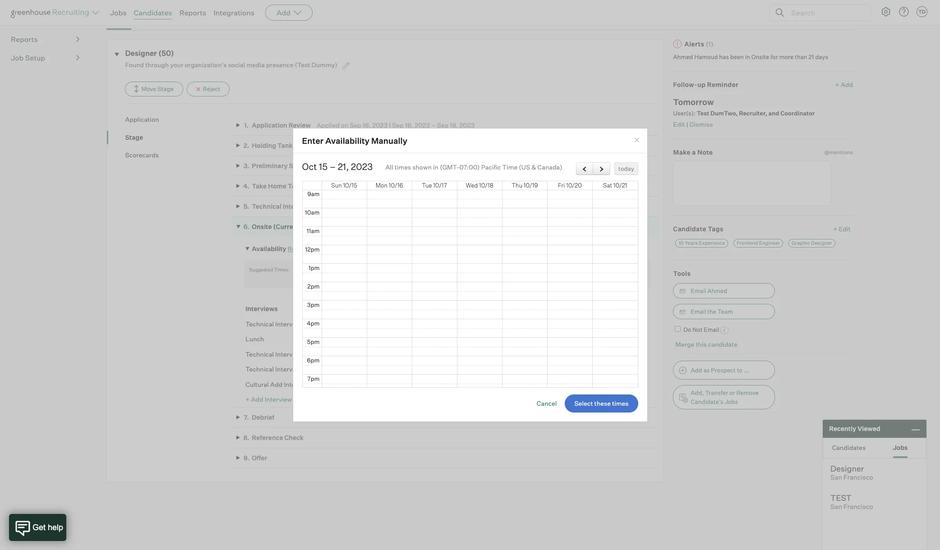 Task type: vqa. For each thing, say whether or not it's contained in the screenshot.


Task type: describe. For each thing, give the bounding box(es) containing it.
job setup
[[11, 53, 45, 62]]

these inside ahmed is available at these times: not yet responded edit
[[473, 267, 486, 273]]

1 horizontal spatial –
[[431, 121, 436, 129]]

move stage button
[[125, 82, 183, 97]]

4 schedule interview link from the top
[[428, 366, 484, 373]]

ahmed for not
[[426, 267, 442, 273]]

pacific
[[481, 163, 501, 171]]

4.
[[243, 182, 250, 190]]

– inside enter availability manually dialog
[[330, 161, 336, 173]]

10/21
[[614, 182, 627, 189]]

or
[[730, 390, 735, 397]]

td button
[[917, 6, 928, 17]]

cultural add interview
[[246, 381, 311, 388]]

2 vertical spatial email
[[704, 326, 719, 334]]

+ add link
[[835, 80, 853, 89]]

organization's
[[185, 61, 227, 69]]

viewed
[[858, 425, 881, 433]]

to
[[737, 367, 743, 374]]

7. debrief
[[244, 414, 274, 421]]

5 schedule interview from the top
[[428, 381, 484, 388]]

| for 1.
[[389, 121, 391, 129]]

francisco for designer
[[844, 474, 873, 482]]

today button
[[615, 163, 638, 175]]

test inside tomorrow user(s): test dumtwo, recruiter, and coordinator edit | dismiss
[[697, 109, 709, 117]]

10/15
[[343, 182, 357, 189]]

sep right on
[[350, 121, 361, 129]]

1 horizontal spatial onsite
[[752, 53, 770, 60]]

reject
[[203, 85, 220, 93]]

18, up (gmt-
[[450, 121, 458, 129]]

2 schedule interview from the top
[[428, 335, 484, 343]]

2 technical interview from the top
[[246, 350, 303, 358]]

1 horizontal spatial in
[[745, 53, 750, 60]]

not inside ahmed is available at these times: not yet responded edit
[[426, 275, 436, 283]]

just now
[[327, 245, 351, 253]]

| for tomorrow
[[687, 121, 688, 128]]

6.
[[244, 223, 249, 231]]

+ add
[[835, 81, 853, 88]]

1.
[[244, 121, 249, 129]]

21,
[[338, 161, 349, 173]]

@mentions link
[[825, 148, 853, 157]]

media
[[247, 61, 265, 69]]

san for designer
[[831, 474, 842, 482]]

jobs inside add, transfer or remove candidate's jobs
[[725, 399, 738, 406]]

linkedin link
[[222, 14, 247, 28]]

shown
[[413, 163, 432, 171]]

found through your organization's social media presence (test dummy)
[[125, 61, 339, 69]]

times:
[[274, 267, 290, 273]]

0 horizontal spatial jobs
[[110, 8, 127, 17]]

greenhouse recruiting image
[[11, 7, 92, 18]]

ahmed inside "button"
[[708, 287, 727, 295]]

0 horizontal spatial edit link
[[481, 275, 493, 283]]

2023 up the shown
[[415, 121, 430, 129]]

sep 18, 2023
[[327, 223, 365, 231]]

integrations
[[214, 8, 255, 17]]

edit inside ahmed is available at these times: not yet responded edit
[[481, 275, 493, 283]]

days
[[816, 53, 829, 60]]

(current
[[273, 223, 300, 231]]

pipeline link
[[11, 15, 79, 26]]

oct
[[302, 161, 317, 173]]

2 schedule interview link from the top
[[428, 335, 484, 343]]

+ edit
[[834, 225, 851, 233]]

add,
[[691, 390, 704, 397]]

1 schedule interview from the top
[[428, 320, 484, 328]]

18, up now
[[340, 223, 348, 231]]

1 vertical spatial edit
[[839, 225, 851, 233]]

0 horizontal spatial application
[[125, 116, 159, 123]]

technical up cultural
[[246, 366, 274, 373]]

3 technical interview from the top
[[246, 366, 303, 373]]

add inside popup button
[[277, 8, 291, 17]]

times:
[[487, 267, 500, 273]]

sep right 11am
[[327, 223, 339, 231]]

in inside enter availability manually dialog
[[433, 163, 439, 171]]

screen
[[289, 162, 311, 170]]

as
[[704, 367, 710, 374]]

prospect
[[711, 367, 736, 374]]

technical down lunch
[[246, 350, 274, 358]]

than
[[795, 53, 808, 60]]

reports link for job setup link
[[11, 34, 79, 45]]

details link
[[191, 14, 211, 28]]

stage link
[[125, 133, 232, 142]]

graphic designer
[[792, 240, 832, 246]]

3 schedule interview from the top
[[428, 350, 484, 358]]

oct 15 – 21, 2023
[[302, 161, 373, 173]]

just
[[327, 245, 338, 253]]

add for + add
[[841, 81, 853, 88]]

alerts
[[685, 40, 704, 48]]

1 schedule interview link from the top
[[428, 320, 484, 328]]

email the team
[[691, 308, 733, 315]]

ahmed hamoud has been in onsite for more than 21 days
[[673, 53, 829, 60]]

+ for + edit
[[834, 225, 838, 233]]

interviews
[[246, 305, 278, 313]]

schedule all
[[438, 305, 475, 313]]

technical right 5.
[[252, 203, 282, 210]]

1 vertical spatial not
[[693, 326, 703, 334]]

tue 10/17
[[422, 182, 447, 189]]

your
[[170, 61, 183, 69]]

do not email
[[684, 326, 719, 334]]

4. take home test
[[243, 182, 301, 190]]

Do Not Email checkbox
[[675, 326, 681, 332]]

add, transfer or remove candidate's jobs
[[691, 390, 759, 406]]

10/19
[[524, 182, 538, 189]]

2pm
[[307, 283, 320, 290]]

0 vertical spatial reports
[[179, 8, 206, 17]]

pipeline
[[11, 16, 38, 25]]

10/20
[[566, 182, 582, 189]]

remove
[[737, 390, 759, 397]]

cancel button
[[537, 400, 557, 408]]

email for email the team
[[691, 308, 706, 315]]

3 schedule interview link from the top
[[428, 350, 484, 358]]

lunch
[[246, 335, 264, 343]]

been
[[730, 53, 744, 60]]

0 vertical spatial job
[[120, 14, 131, 22]]

tank
[[278, 142, 293, 149]]

recently
[[829, 425, 856, 433]]

debrief
[[252, 414, 274, 421]]

5 schedule interview link from the top
[[428, 381, 484, 388]]

frontend engineer link
[[734, 239, 783, 248]]

stage)
[[301, 223, 322, 231]]

details
[[191, 14, 211, 22]]

through
[[145, 61, 169, 69]]

cultural
[[246, 381, 269, 388]]

candidates link
[[134, 8, 172, 17]]

select these times
[[575, 400, 629, 408]]

sep up manually
[[392, 121, 404, 129]]

2023 up now
[[350, 223, 365, 231]]

at
[[468, 267, 472, 273]]

select
[[575, 400, 593, 408]]

technical down interviews
[[246, 320, 274, 328]]

schedule all link
[[438, 305, 475, 313]]

2023 up 07:00)
[[460, 121, 475, 129]]

availability inside enter availability manually dialog
[[325, 136, 370, 146]]

1 vertical spatial availability
[[252, 245, 286, 253]]

0 vertical spatial edit link
[[673, 121, 685, 128]]

user(s):
[[673, 109, 696, 117]]

(50)
[[158, 49, 174, 58]]



Task type: locate. For each thing, give the bounding box(es) containing it.
on
[[341, 121, 348, 129]]

edit link down user(s):
[[673, 121, 685, 128]]

these right select
[[595, 400, 611, 408]]

10am
[[305, 209, 320, 216]]

in right the shown
[[433, 163, 439, 171]]

Search text field
[[789, 6, 862, 19]]

make a note
[[673, 148, 713, 156]]

email up the email the team
[[691, 287, 706, 295]]

san inside designer san francisco
[[831, 474, 842, 482]]

availability down on
[[325, 136, 370, 146]]

stage
[[158, 85, 174, 93], [125, 133, 143, 141]]

0 vertical spatial all
[[386, 163, 393, 171]]

onsite
[[752, 53, 770, 60], [252, 223, 272, 231]]

0 horizontal spatial onsite
[[252, 223, 272, 231]]

activity
[[142, 14, 164, 22]]

application link
[[125, 115, 232, 124]]

configure image
[[881, 6, 892, 17]]

add button
[[265, 5, 313, 21]]

merge
[[676, 341, 695, 348]]

2 horizontal spatial edit
[[839, 225, 851, 233]]

– right 15
[[330, 161, 336, 173]]

test
[[831, 493, 852, 503]]

job right the 1
[[120, 14, 131, 22]]

1 vertical spatial test
[[288, 182, 301, 190]]

1 horizontal spatial reports
[[179, 8, 206, 17]]

all inside dialog
[[386, 163, 393, 171]]

0 vertical spatial email
[[691, 287, 706, 295]]

linkedin
[[222, 14, 247, 22]]

0 vertical spatial jobs
[[110, 8, 127, 17]]

add for + add interview
[[251, 396, 263, 403]]

these inside button
[[595, 400, 611, 408]]

0 horizontal spatial ahmed
[[426, 267, 442, 273]]

3pm
[[307, 301, 320, 309]]

(1)
[[706, 40, 714, 48]]

1 vertical spatial reports
[[11, 35, 38, 44]]

tue
[[422, 182, 432, 189]]

application up 2. holding tank
[[252, 121, 287, 129]]

1 vertical spatial all
[[467, 305, 475, 313]]

move
[[141, 85, 156, 93]]

1 technical interview from the top
[[246, 320, 303, 328]]

designer for designer san francisco
[[831, 464, 864, 474]]

add inside button
[[691, 367, 702, 374]]

2 francisco from the top
[[844, 503, 873, 511]]

1 francisco from the top
[[844, 474, 873, 482]]

1 horizontal spatial all
[[467, 305, 475, 313]]

edit link down times:
[[481, 275, 493, 283]]

availability
[[325, 136, 370, 146], [252, 245, 286, 253]]

1 horizontal spatial reports link
[[179, 8, 206, 17]]

0 horizontal spatial edit
[[481, 275, 493, 283]]

0 horizontal spatial job
[[11, 53, 24, 62]]

1 horizontal spatial test
[[697, 109, 709, 117]]

1 vertical spatial these
[[595, 400, 611, 408]]

team
[[718, 308, 733, 315]]

enter availability manually
[[302, 136, 407, 146]]

18, up manually
[[405, 121, 413, 129]]

add as prospect to ... button
[[673, 361, 775, 380]]

0 vertical spatial times
[[395, 163, 411, 171]]

| up manually
[[389, 121, 391, 129]]

designer inside designer san francisco
[[831, 464, 864, 474]]

onsite left for
[[752, 53, 770, 60]]

years
[[685, 240, 698, 246]]

+ add interview link
[[246, 396, 292, 403]]

wed
[[466, 182, 478, 189]]

0 vertical spatial francisco
[[844, 474, 873, 482]]

on 1 job
[[107, 14, 131, 22]]

2 san from the top
[[831, 503, 842, 511]]

email up merge this candidate in the bottom right of the page
[[704, 326, 719, 334]]

sun 10/15
[[331, 182, 357, 189]]

7.
[[244, 414, 249, 421]]

ahmed
[[673, 53, 693, 60], [426, 267, 442, 273], [708, 287, 727, 295]]

td button
[[915, 5, 930, 19]]

1 vertical spatial +
[[834, 225, 838, 233]]

in right "been"
[[745, 53, 750, 60]]

application down move
[[125, 116, 159, 123]]

0 horizontal spatial availability
[[252, 245, 286, 253]]

1 vertical spatial reports link
[[11, 34, 79, 45]]

reports link for integrations link in the top of the page
[[179, 8, 206, 17]]

1 vertical spatial –
[[330, 161, 336, 173]]

1 horizontal spatial stage
[[158, 85, 174, 93]]

0 vertical spatial stage
[[158, 85, 174, 93]]

07:00)
[[460, 163, 480, 171]]

1 san from the top
[[831, 474, 842, 482]]

designer (50)
[[125, 49, 174, 58]]

| inside tomorrow user(s): test dumtwo, recruiter, and coordinator edit | dismiss
[[687, 121, 688, 128]]

None text field
[[673, 161, 831, 206]]

edit inside tomorrow user(s): test dumtwo, recruiter, and coordinator edit | dismiss
[[673, 121, 685, 128]]

job
[[120, 14, 131, 22], [11, 53, 24, 62]]

15
[[319, 161, 328, 173]]

1 horizontal spatial availability
[[325, 136, 370, 146]]

2 horizontal spatial ahmed
[[708, 287, 727, 295]]

francisco for test
[[844, 503, 873, 511]]

1 vertical spatial stage
[[125, 133, 143, 141]]

0 vertical spatial availability
[[325, 136, 370, 146]]

0 horizontal spatial |
[[389, 121, 391, 129]]

not right do
[[693, 326, 703, 334]]

close image
[[633, 136, 641, 144]]

0 horizontal spatial reports link
[[11, 34, 79, 45]]

follow
[[834, 16, 853, 23]]

1 vertical spatial job
[[11, 53, 24, 62]]

scorecards
[[125, 151, 159, 159]]

2 | from the left
[[389, 121, 391, 129]]

test san francisco
[[831, 493, 873, 511]]

1 horizontal spatial not
[[693, 326, 703, 334]]

0 horizontal spatial not
[[426, 275, 436, 283]]

all up mon 10/16
[[386, 163, 393, 171]]

integrations link
[[214, 8, 255, 17]]

2 vertical spatial edit
[[481, 275, 493, 283]]

0 horizontal spatial in
[[433, 163, 439, 171]]

canada)
[[538, 163, 563, 171]]

designer up 'test'
[[831, 464, 864, 474]]

designer up found at left
[[125, 49, 157, 58]]

1 horizontal spatial times
[[612, 400, 629, 408]]

dismiss link
[[690, 121, 713, 128]]

designer san francisco
[[831, 464, 873, 482]]

email ahmed
[[691, 287, 727, 295]]

add for cultural add interview
[[270, 381, 283, 388]]

test
[[697, 109, 709, 117], [288, 182, 301, 190]]

0 vertical spatial ahmed
[[673, 53, 693, 60]]

0 vertical spatial +
[[835, 81, 840, 88]]

ahmed for for
[[673, 53, 693, 60]]

21
[[809, 53, 814, 60]]

not
[[426, 275, 436, 283], [693, 326, 703, 334]]

10/18
[[479, 182, 494, 189]]

2023 up manually
[[372, 121, 388, 129]]

1 vertical spatial in
[[433, 163, 439, 171]]

4pm
[[307, 320, 320, 327]]

sat
[[603, 182, 612, 189]]

0 horizontal spatial times
[[395, 163, 411, 171]]

email inside email the team button
[[691, 308, 706, 315]]

scorecards link
[[125, 151, 232, 160]]

email ahmed button
[[673, 283, 775, 299]]

ahmed left is
[[426, 267, 442, 273]]

+ for + add
[[835, 81, 840, 88]]

san up 'test'
[[831, 474, 842, 482]]

1 vertical spatial jobs
[[725, 399, 738, 406]]

ahmed inside ahmed is available at these times: not yet responded edit
[[426, 267, 442, 273]]

these right at
[[473, 267, 486, 273]]

recruiter,
[[739, 109, 768, 117]]

email left the
[[691, 308, 706, 315]]

sun
[[331, 182, 342, 189]]

test right home
[[288, 182, 301, 190]]

18,
[[363, 121, 371, 129], [405, 121, 413, 129], [450, 121, 458, 129], [340, 223, 348, 231]]

1 horizontal spatial edit
[[673, 121, 685, 128]]

1 horizontal spatial ahmed
[[673, 53, 693, 60]]

these
[[473, 267, 486, 273], [595, 400, 611, 408]]

0 vertical spatial edit
[[673, 121, 685, 128]]

0 vertical spatial –
[[431, 121, 436, 129]]

today
[[619, 165, 634, 172]]

6. onsite (current stage)
[[244, 223, 322, 231]]

0 vertical spatial designer
[[125, 49, 157, 58]]

1 vertical spatial designer
[[811, 240, 832, 246]]

job left setup
[[11, 53, 24, 62]]

0 vertical spatial onsite
[[752, 53, 770, 60]]

0 vertical spatial these
[[473, 267, 486, 273]]

francisco up test san francisco
[[844, 474, 873, 482]]

0 horizontal spatial –
[[330, 161, 336, 173]]

0 vertical spatial in
[[745, 53, 750, 60]]

1 vertical spatial email
[[691, 308, 706, 315]]

1 vertical spatial francisco
[[844, 503, 873, 511]]

0 vertical spatial technical interview
[[246, 320, 303, 328]]

2 vertical spatial designer
[[831, 464, 864, 474]]

2023 right 21,
[[351, 161, 373, 173]]

francisco inside test san francisco
[[844, 503, 873, 511]]

enter availability manually dialog
[[293, 24, 648, 467]]

candidate
[[708, 341, 738, 348]]

technical interview down lunch
[[246, 350, 303, 358]]

10 years experience link
[[676, 239, 728, 248]]

technical interview down interviews
[[246, 320, 303, 328]]

2. holding tank
[[244, 142, 293, 149]]

san for test
[[831, 503, 842, 511]]

cancel
[[537, 400, 557, 408]]

1 | from the left
[[687, 121, 688, 128]]

2 vertical spatial ahmed
[[708, 287, 727, 295]]

suggested
[[249, 267, 273, 273]]

2 vertical spatial jobs
[[893, 444, 908, 451]]

stage inside button
[[158, 85, 174, 93]]

francisco down designer san francisco
[[844, 503, 873, 511]]

– up the shown
[[431, 121, 436, 129]]

email inside email ahmed "button"
[[691, 287, 706, 295]]

reference
[[252, 434, 283, 442]]

10/17
[[433, 182, 447, 189]]

transfer
[[705, 390, 728, 397]]

now
[[339, 245, 351, 253]]

2 vertical spatial +
[[246, 396, 250, 403]]

| down user(s):
[[687, 121, 688, 128]]

preliminary
[[252, 162, 288, 170]]

stage up scorecards
[[125, 133, 143, 141]]

follow-
[[673, 81, 698, 88]]

add as prospect to ...
[[691, 367, 749, 374]]

1 horizontal spatial these
[[595, 400, 611, 408]]

san down designer san francisco
[[831, 503, 842, 511]]

1 horizontal spatial application
[[252, 121, 287, 129]]

technical interview up cultural add interview
[[246, 366, 303, 373]]

1 vertical spatial edit link
[[481, 275, 493, 283]]

0 horizontal spatial stage
[[125, 133, 143, 141]]

2 vertical spatial technical interview
[[246, 366, 303, 373]]

+ for + add interview
[[246, 396, 250, 403]]

reminder
[[707, 81, 739, 88]]

1 vertical spatial times
[[612, 400, 629, 408]]

0 vertical spatial reports link
[[179, 8, 206, 17]]

1 horizontal spatial |
[[687, 121, 688, 128]]

8. reference check
[[243, 434, 304, 442]]

ahmed down the alerts
[[673, 53, 693, 60]]

schedule
[[438, 305, 466, 313], [428, 320, 455, 328], [428, 335, 455, 343], [428, 350, 455, 358], [428, 366, 455, 373], [428, 381, 455, 388]]

job setup link
[[11, 52, 79, 63]]

10
[[679, 240, 684, 246]]

1 vertical spatial technical interview
[[246, 350, 303, 358]]

email the team button
[[673, 304, 775, 320]]

right single arrow image
[[598, 166, 605, 172]]

0 vertical spatial test
[[697, 109, 709, 117]]

test up dismiss
[[697, 109, 709, 117]]

on
[[107, 14, 115, 22]]

onsite right the 6.
[[252, 223, 272, 231]]

all down 'responded'
[[467, 305, 475, 313]]

follow-up reminder
[[673, 81, 739, 88]]

1 vertical spatial onsite
[[252, 223, 272, 231]]

18, up enter availability manually
[[363, 121, 371, 129]]

0 horizontal spatial all
[[386, 163, 393, 171]]

1 vertical spatial ahmed
[[426, 267, 442, 273]]

designer
[[125, 49, 157, 58], [811, 240, 832, 246], [831, 464, 864, 474]]

stage right move
[[158, 85, 174, 93]]

9. offer
[[244, 454, 267, 462]]

this
[[696, 341, 707, 348]]

ahmed up the
[[708, 287, 727, 295]]

1 horizontal spatial edit link
[[673, 121, 685, 128]]

san inside test san francisco
[[831, 503, 842, 511]]

times up 10/16
[[395, 163, 411, 171]]

candidate tags
[[673, 225, 724, 233]]

designer right graphic
[[811, 240, 832, 246]]

enter
[[302, 136, 324, 146]]

designer for designer (50)
[[125, 49, 157, 58]]

4 schedule interview from the top
[[428, 366, 484, 373]]

2023 inside enter availability manually dialog
[[351, 161, 373, 173]]

...
[[744, 367, 749, 374]]

sep up (gmt-
[[437, 121, 449, 129]]

email
[[691, 287, 706, 295], [691, 308, 706, 315], [704, 326, 719, 334]]

not left yet at left
[[426, 275, 436, 283]]

dismiss
[[690, 121, 713, 128]]

left single arrow image
[[581, 166, 588, 172]]

1 horizontal spatial job
[[120, 14, 131, 22]]

times inside button
[[612, 400, 629, 408]]

francisco inside designer san francisco
[[844, 474, 873, 482]]

availability up suggested times:
[[252, 245, 286, 253]]

0 horizontal spatial these
[[473, 267, 486, 273]]

1 horizontal spatial jobs
[[725, 399, 738, 406]]

0 vertical spatial san
[[831, 474, 842, 482]]

0 horizontal spatial reports
[[11, 35, 38, 44]]

applied
[[317, 121, 340, 129]]

12pm
[[305, 246, 320, 253]]

graphic designer link
[[789, 239, 835, 248]]

times right select
[[612, 400, 629, 408]]

2 horizontal spatial jobs
[[893, 444, 908, 451]]

1 vertical spatial san
[[831, 503, 842, 511]]

0 horizontal spatial test
[[288, 182, 301, 190]]

feed
[[166, 14, 180, 22]]

has
[[719, 53, 729, 60]]

email for email ahmed
[[691, 287, 706, 295]]

on 1 job link
[[107, 14, 131, 28]]

0 vertical spatial not
[[426, 275, 436, 283]]



